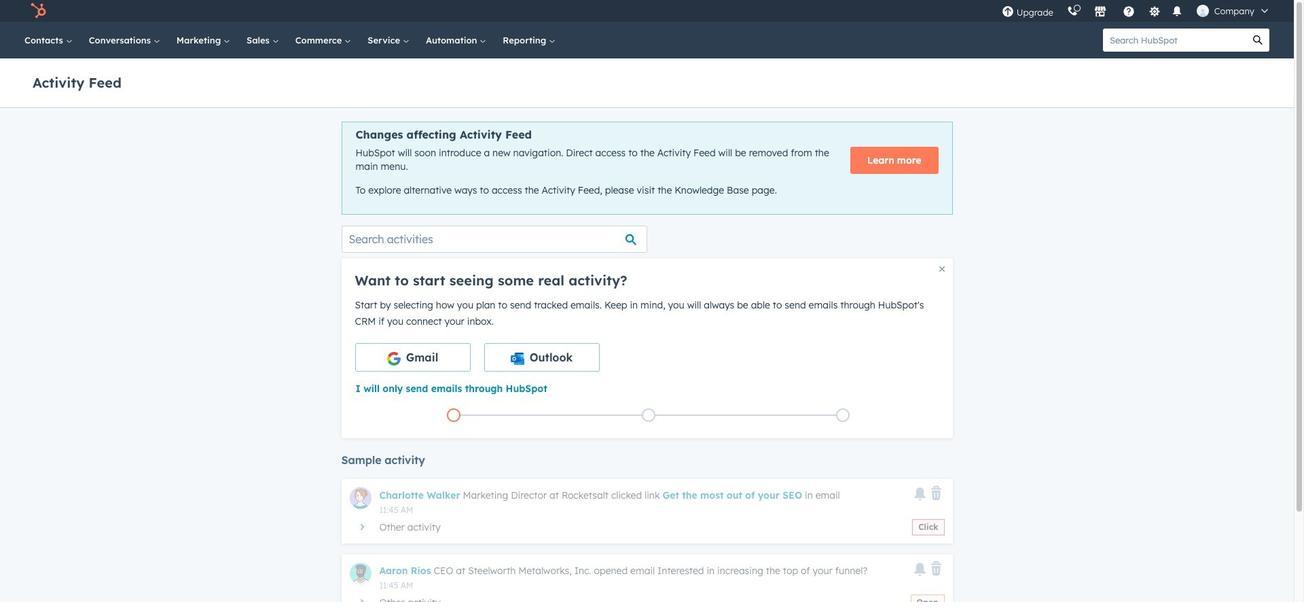 Task type: describe. For each thing, give the bounding box(es) containing it.
jacob simon image
[[1197, 5, 1209, 17]]

marketplaces image
[[1095, 6, 1107, 18]]



Task type: vqa. For each thing, say whether or not it's contained in the screenshot.
Search Hubspot Search Field
yes



Task type: locate. For each thing, give the bounding box(es) containing it.
close image
[[939, 266, 945, 272]]

list
[[356, 406, 941, 425]]

menu
[[995, 0, 1278, 22]]

Search activities search field
[[341, 225, 647, 253]]

onboarding.steps.finalstep.title image
[[840, 412, 847, 420]]

Search HubSpot search field
[[1104, 29, 1247, 52]]

None checkbox
[[355, 343, 471, 372], [484, 343, 600, 372], [355, 343, 471, 372], [484, 343, 600, 372]]

onboarding.steps.sendtrackedemailingmail.title image
[[645, 412, 652, 420]]



